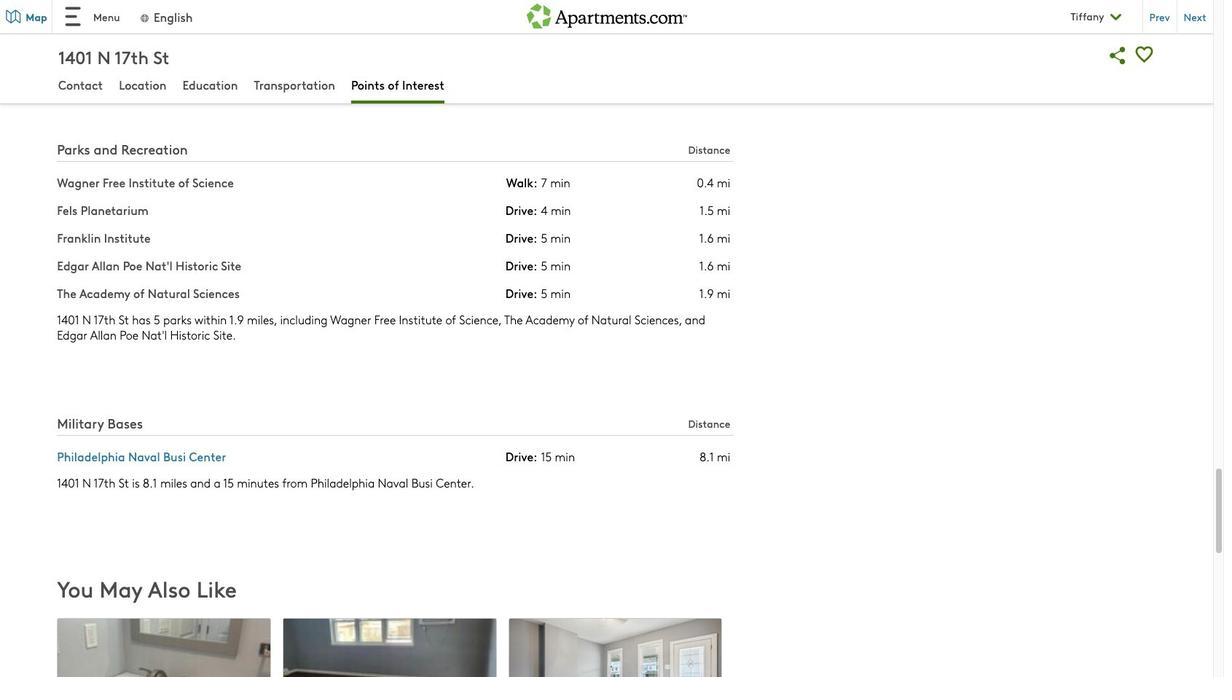 Task type: describe. For each thing, give the bounding box(es) containing it.
apartments.com logo image
[[527, 0, 687, 28]]

share listing image
[[1105, 42, 1132, 69]]



Task type: vqa. For each thing, say whether or not it's contained in the screenshot.
AND within the THE CLEAR LAKE IS A SOUGHT-AFTER NEIGHBORHOOD FOR ENGINEERS, AS IT'S ADJACENT TO NASA'S JOHNSON SPACE CENTER PLUS THE AEROSPACE FACILITIES OF LOCKHEED MARTIN AND BOEING.
no



